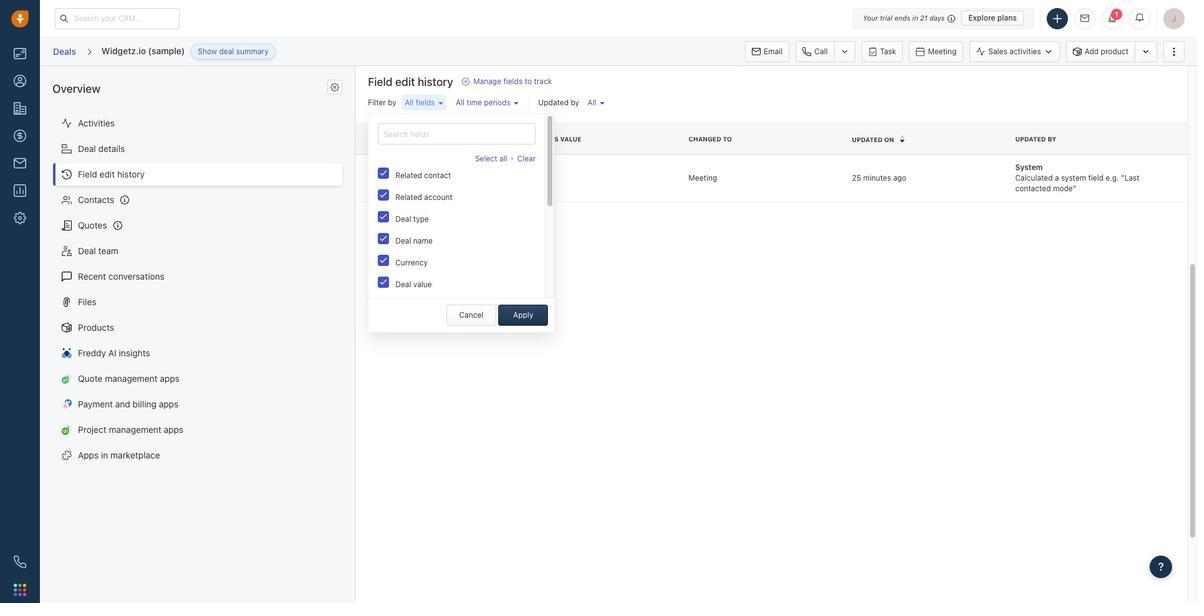 Task type: locate. For each thing, give the bounding box(es) containing it.
updated left on
[[852, 136, 883, 143]]

name for deal name
[[413, 236, 433, 246]]

field edit history
[[368, 75, 453, 88], [78, 169, 145, 180]]

2 related from the top
[[395, 193, 422, 202]]

0 horizontal spatial edit
[[100, 169, 115, 180]]

meeting
[[928, 46, 957, 56], [689, 173, 717, 183]]

0 horizontal spatial value
[[413, 280, 432, 289]]

0 vertical spatial management
[[105, 374, 157, 384]]

in
[[912, 14, 918, 22], [101, 450, 108, 461]]

deal for deal name
[[395, 236, 411, 246]]

last
[[368, 173, 383, 183]]

1 vertical spatial name
[[413, 236, 433, 246]]

1 vertical spatial fields
[[416, 98, 435, 107]]

updated by
[[538, 98, 579, 107], [1015, 135, 1056, 143]]

deals link
[[52, 42, 77, 61]]

summary
[[236, 47, 269, 56]]

explore
[[968, 13, 995, 22]]

apps down payment and billing apps
[[164, 425, 183, 435]]

deal for deal team
[[78, 246, 96, 256]]

mng settings image
[[331, 83, 339, 92]]

1 horizontal spatial to
[[723, 135, 732, 143]]

1 vertical spatial updated by
[[1015, 135, 1056, 143]]

recent conversations
[[78, 271, 164, 282]]

field edit history down details
[[78, 169, 145, 180]]

field edit history up all fields
[[368, 75, 453, 88]]

edit
[[395, 75, 415, 88], [100, 169, 115, 180]]

0 horizontal spatial updated by
[[538, 98, 579, 107]]

1 vertical spatial field edit history
[[78, 169, 145, 180]]

related account
[[395, 193, 453, 202]]

field down filter
[[368, 135, 386, 143]]

by for "all" 'link'
[[571, 98, 579, 107]]

ends
[[894, 14, 910, 22]]

by right filter
[[388, 98, 396, 107]]

1 horizontal spatial updated
[[852, 136, 883, 143]]

deal name
[[395, 236, 433, 246]]

clear link
[[517, 151, 536, 167]]

1 vertical spatial in
[[101, 450, 108, 461]]

1 link
[[1102, 8, 1123, 29]]

deal up deal name
[[395, 215, 411, 224]]

Search your CRM... text field
[[55, 8, 180, 29]]

deal for deal details
[[78, 144, 96, 154]]

meeting button
[[909, 41, 963, 62]]

0 horizontal spatial fields
[[416, 98, 435, 107]]

1 horizontal spatial field edit history
[[368, 75, 453, 88]]

email button
[[745, 41, 789, 62]]

apps
[[160, 374, 179, 384], [159, 399, 178, 410], [164, 425, 183, 435]]

deal left team
[[78, 246, 96, 256]]

1 vertical spatial to
[[723, 135, 732, 143]]

changed
[[689, 135, 721, 143]]

deal up currency
[[395, 236, 411, 246]]

related up related account
[[395, 171, 422, 180]]

filter
[[368, 98, 386, 107]]

field up filter by
[[368, 75, 393, 88]]

deal down currency
[[395, 280, 411, 289]]

2 horizontal spatial updated
[[1015, 135, 1046, 143]]

all inside 'link'
[[588, 98, 596, 107]]

sales activities
[[988, 47, 1041, 56]]

all fields
[[405, 98, 435, 107]]

apps right billing
[[159, 399, 178, 410]]

add product
[[1085, 47, 1128, 56]]

2 vertical spatial field
[[78, 169, 97, 180]]

2 horizontal spatial all
[[588, 98, 596, 107]]

2 all from the left
[[405, 98, 414, 107]]

all link
[[584, 95, 608, 110]]

2 vertical spatial apps
[[164, 425, 183, 435]]

0 horizontal spatial history
[[117, 169, 145, 180]]

0 horizontal spatial name
[[388, 135, 407, 143]]

stage
[[413, 324, 433, 333]]

deal left "stage"
[[395, 324, 411, 333]]

apps up payment and billing apps
[[160, 374, 179, 384]]

to right changed
[[723, 135, 732, 143]]

field up contacts
[[78, 169, 97, 180]]

0 vertical spatial related
[[395, 171, 422, 180]]

select all link
[[475, 151, 507, 167]]

0 horizontal spatial all
[[405, 98, 414, 107]]

fields right manage
[[503, 77, 523, 86]]

manage fields to track
[[473, 77, 552, 86]]

quote
[[78, 374, 103, 384]]

cancel button
[[446, 305, 496, 326]]

meeting down days
[[928, 46, 957, 56]]

updated down track
[[538, 98, 569, 107]]

updated up system
[[1015, 135, 1046, 143]]

0 vertical spatial type
[[413, 173, 428, 183]]

to left track
[[525, 77, 532, 86]]

history up the all fields "link"
[[418, 75, 453, 88]]

0 vertical spatial in
[[912, 14, 918, 22]]

type
[[413, 173, 428, 183], [413, 215, 429, 224]]

apps in marketplace
[[78, 450, 160, 461]]

value
[[560, 135, 581, 143], [413, 280, 432, 289]]

fields inside "link"
[[416, 98, 435, 107]]

previous value
[[525, 135, 581, 143]]

related
[[395, 171, 422, 180], [395, 193, 422, 202]]

edit down details
[[100, 169, 115, 180]]

and
[[115, 399, 130, 410]]

deal left details
[[78, 144, 96, 154]]

0 vertical spatial apps
[[160, 374, 179, 384]]

1 horizontal spatial all
[[456, 98, 465, 107]]

0 vertical spatial value
[[560, 135, 581, 143]]

deal type
[[395, 215, 429, 224]]

fields right filter by
[[416, 98, 435, 107]]

all time periods button
[[453, 95, 522, 110]]

1 horizontal spatial in
[[912, 14, 918, 22]]

apply
[[513, 311, 533, 320]]

edit up all fields
[[395, 75, 415, 88]]

currency
[[395, 258, 428, 268]]

1 vertical spatial related
[[395, 193, 422, 202]]

(sample)
[[148, 45, 185, 56]]

1 all from the left
[[588, 98, 596, 107]]

deal details
[[78, 144, 125, 154]]

email
[[764, 46, 783, 56]]

type up related account
[[413, 173, 428, 183]]

1 horizontal spatial fields
[[503, 77, 523, 86]]

21
[[920, 14, 928, 22]]

management up marketplace at the left bottom
[[109, 425, 161, 435]]

value down currency
[[413, 280, 432, 289]]

1 horizontal spatial name
[[413, 236, 433, 246]]

fields for all
[[416, 98, 435, 107]]

management
[[105, 374, 157, 384], [109, 425, 161, 435]]

updated by up system
[[1015, 135, 1056, 143]]

call button
[[796, 41, 834, 62]]

field
[[368, 75, 393, 88], [368, 135, 386, 143], [78, 169, 97, 180]]

project
[[78, 425, 106, 435]]

deal
[[78, 144, 96, 154], [395, 215, 411, 224], [395, 236, 411, 246], [78, 246, 96, 256], [395, 280, 411, 289], [395, 324, 411, 333]]

0 vertical spatial to
[[525, 77, 532, 86]]

0 vertical spatial edit
[[395, 75, 415, 88]]

fields
[[503, 77, 523, 86], [416, 98, 435, 107]]

value right 'previous'
[[560, 135, 581, 143]]

calculated
[[1015, 173, 1053, 183]]

0 horizontal spatial to
[[525, 77, 532, 86]]

1 vertical spatial type
[[413, 215, 429, 224]]

payment
[[78, 399, 113, 410]]

freshworks switcher image
[[14, 584, 26, 597]]

all for all fields
[[405, 98, 414, 107]]

1 vertical spatial edit
[[100, 169, 115, 180]]

by for the all fields "link"
[[388, 98, 396, 107]]

apps for quote management apps
[[160, 374, 179, 384]]

0 horizontal spatial in
[[101, 450, 108, 461]]

system calculated a system field e.g. "last contacted mode"
[[1015, 162, 1139, 193]]

1 horizontal spatial meeting
[[928, 46, 957, 56]]

by left "all" 'link'
[[571, 98, 579, 107]]

files
[[78, 297, 96, 308]]

sales activities button
[[970, 41, 1066, 62], [970, 41, 1060, 62]]

phone element
[[7, 550, 32, 575]]

1 vertical spatial management
[[109, 425, 161, 435]]

by up a
[[1048, 135, 1056, 143]]

deal for deal type
[[395, 215, 411, 224]]

select
[[475, 154, 497, 163]]

apps
[[78, 450, 99, 461]]

explore plans
[[968, 13, 1017, 22]]

0 vertical spatial name
[[388, 135, 407, 143]]

2 horizontal spatial by
[[1048, 135, 1056, 143]]

1 horizontal spatial by
[[571, 98, 579, 107]]

in right apps
[[101, 450, 108, 461]]

1 vertical spatial value
[[413, 280, 432, 289]]

all for all
[[588, 98, 596, 107]]

all time periods
[[456, 98, 511, 107]]

0 horizontal spatial by
[[388, 98, 396, 107]]

all inside button
[[456, 98, 465, 107]]

widgetz.io
[[102, 45, 146, 56]]

system
[[1015, 162, 1043, 172]]

related up deal type
[[395, 193, 422, 202]]

1 horizontal spatial history
[[418, 75, 453, 88]]

0 vertical spatial meeting
[[928, 46, 957, 56]]

in left 21
[[912, 14, 918, 22]]

history
[[418, 75, 453, 88], [117, 169, 145, 180]]

3 all from the left
[[456, 98, 465, 107]]

apps for project management apps
[[164, 425, 183, 435]]

history down details
[[117, 169, 145, 180]]

name up activity
[[388, 135, 407, 143]]

related for related contact
[[395, 171, 422, 180]]

1 vertical spatial meeting
[[689, 173, 717, 183]]

1 horizontal spatial value
[[560, 135, 581, 143]]

recent
[[78, 271, 106, 282]]

value for previous value
[[560, 135, 581, 143]]

1 vertical spatial apps
[[159, 399, 178, 410]]

add
[[1085, 47, 1099, 56]]

product
[[1101, 47, 1128, 56]]

all inside "link"
[[405, 98, 414, 107]]

show deal summary
[[198, 47, 269, 56]]

days
[[929, 14, 945, 22]]

1 related from the top
[[395, 171, 422, 180]]

1 type from the top
[[413, 173, 428, 183]]

type down related account
[[413, 215, 429, 224]]

name down deal type
[[413, 236, 433, 246]]

1 vertical spatial history
[[117, 169, 145, 180]]

updated by down track
[[538, 98, 579, 107]]

management up payment and billing apps
[[105, 374, 157, 384]]

meeting down changed
[[689, 173, 717, 183]]

select all
[[475, 154, 507, 163]]

0 vertical spatial fields
[[503, 77, 523, 86]]

payment and billing apps
[[78, 399, 178, 410]]

apply button
[[498, 305, 548, 326]]



Task type: describe. For each thing, give the bounding box(es) containing it.
call
[[814, 46, 828, 56]]

contact
[[424, 171, 451, 180]]

freddy ai insights
[[78, 348, 150, 359]]

phone image
[[14, 556, 26, 569]]

add product button
[[1066, 41, 1135, 62]]

deal for deal stage
[[395, 324, 411, 333]]

Search fields text field
[[378, 123, 536, 145]]

deal value
[[395, 280, 432, 289]]

1 horizontal spatial updated by
[[1015, 135, 1056, 143]]

task
[[880, 46, 896, 56]]

previous
[[525, 135, 558, 143]]

0 horizontal spatial updated
[[538, 98, 569, 107]]

"last
[[1121, 173, 1139, 183]]

0 vertical spatial history
[[418, 75, 453, 88]]

project management apps
[[78, 425, 183, 435]]

clear
[[517, 154, 536, 163]]

overview
[[52, 82, 100, 95]]

related for related account
[[395, 193, 422, 202]]

25
[[852, 173, 861, 183]]

explore plans link
[[961, 11, 1024, 26]]

your trial ends in 21 days
[[863, 14, 945, 22]]

management for project
[[109, 425, 161, 435]]

show
[[198, 47, 217, 56]]

0 horizontal spatial field edit history
[[78, 169, 145, 180]]

25 minutes ago
[[852, 173, 906, 183]]

quote management apps
[[78, 374, 179, 384]]

conversations
[[108, 271, 164, 282]]

time
[[467, 98, 482, 107]]

quotes
[[78, 220, 107, 231]]

activities
[[1009, 47, 1041, 56]]

2 type from the top
[[413, 215, 429, 224]]

deals
[[53, 46, 76, 57]]

management for quote
[[105, 374, 157, 384]]

your
[[863, 14, 878, 22]]

fields for manage
[[503, 77, 523, 86]]

activity
[[385, 173, 411, 183]]

last activity type
[[368, 173, 428, 183]]

all for all time periods
[[456, 98, 465, 107]]

0 vertical spatial updated by
[[538, 98, 579, 107]]

1 vertical spatial field
[[368, 135, 386, 143]]

on
[[884, 136, 894, 143]]

updated on
[[852, 136, 894, 143]]

all fields link
[[402, 95, 446, 110]]

0 vertical spatial field
[[368, 75, 393, 88]]

sales
[[988, 47, 1007, 56]]

all
[[499, 154, 507, 163]]

filter by
[[368, 98, 396, 107]]

deal for deal value
[[395, 280, 411, 289]]

field name
[[368, 135, 407, 143]]

deal stage
[[395, 324, 433, 333]]

changed to
[[689, 135, 732, 143]]

products
[[78, 323, 114, 333]]

ago
[[893, 173, 906, 183]]

0 horizontal spatial meeting
[[689, 173, 717, 183]]

contacts
[[78, 195, 114, 205]]

value for deal value
[[413, 280, 432, 289]]

billing
[[133, 399, 156, 410]]

0 vertical spatial field edit history
[[368, 75, 453, 88]]

cancel
[[459, 311, 483, 320]]

task button
[[861, 41, 903, 62]]

contacted
[[1015, 184, 1051, 193]]

manage
[[473, 77, 501, 86]]

account
[[424, 193, 453, 202]]

minutes
[[863, 173, 891, 183]]

periods
[[484, 98, 511, 107]]

ai
[[108, 348, 116, 359]]

manage fields to track link
[[461, 76, 552, 87]]

details
[[98, 144, 125, 154]]

deal
[[219, 47, 234, 56]]

plans
[[997, 13, 1017, 22]]

team
[[98, 246, 118, 256]]

1
[[1115, 10, 1119, 18]]

system
[[1061, 173, 1086, 183]]

mode"
[[1053, 184, 1076, 193]]

track
[[534, 77, 552, 86]]

widgetz.io (sample)
[[102, 45, 185, 56]]

activities
[[78, 118, 115, 129]]

1 horizontal spatial edit
[[395, 75, 415, 88]]

e.g.
[[1106, 173, 1119, 183]]

freddy
[[78, 348, 106, 359]]

field
[[1088, 173, 1104, 183]]

trial
[[880, 14, 892, 22]]

related contact
[[395, 171, 451, 180]]

marketplace
[[110, 450, 160, 461]]

deal team
[[78, 246, 118, 256]]

meeting inside meeting button
[[928, 46, 957, 56]]

name for field name
[[388, 135, 407, 143]]



Task type: vqa. For each thing, say whether or not it's contained in the screenshot.
% button
no



